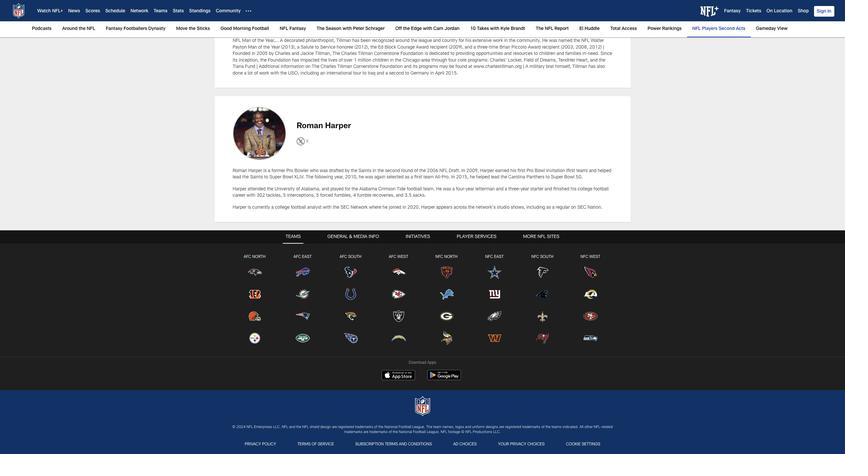 Task type: locate. For each thing, give the bounding box(es) containing it.
nfc for nfc east
[[486, 255, 493, 259]]

university inside harper attended the university of alabama, and played for the alabama crimson tide football team. he was a four-year letterman and a three-year starter and finished his college football career with 302 tackles, 5 interceptions, 5 forced fumbles, 4 fumble recoveries, and 3.5 sacks.
[[275, 187, 295, 192]]

honoree up over
[[337, 45, 354, 50]]

super down former
[[270, 175, 282, 180]]

roman for roman harper
[[297, 123, 323, 131]]

by inside "roman harper is a former pro bowler who was drafted by the saints in the second round of the 2006 nfl draft. in 2009, harper earned his first pro bowl invitation (first team) and helped lead the saints to super bowl xliv. the following year, 2010, he was again selected as a first team all-pro. in 2015, he helped lead the carolina panthers to super bowl 50."
[[345, 169, 350, 174]]

for up (2009),
[[459, 39, 465, 43]]

1 horizontal spatial first
[[518, 169, 526, 174]]

all- inside "roman harper is a former pro bowler who was drafted by the saints in the second round of the 2006 nfl draft. in 2009, harper earned his first pro bowl invitation (first team) and helped lead the saints to super bowl xliv. the following year, 2010, he was again selected as a first team all-pro. in 2015, he helped lead the carolina panthers to super bowl 50."
[[435, 175, 442, 180]]

0 vertical spatial national
[[385, 426, 398, 430]]

minnesota vikings image
[[440, 331, 454, 346]]

1 vertical spatial team
[[434, 426, 442, 430]]

scores link
[[85, 9, 100, 14]]

second inside nfl man of the year…. a decorated philanthropist, tillman has been recognized around the league and country for his extensive work in the community. he was named the nfl walter payton man of the year (2013), a salute to service honoree (2012), the ed block courage award recipient (2009), and a three-time brian piccolo award recipient (2003, 2008, 2012) | founded in 2005 by charles and jackie tillman, the charles tillman cornerstone foundation is dedicated to providing opportunities and resources to children and families in-need. since its inception, the foundation has impacted the lives of over 1 million children in the chicago-area through four core programs: charles' locker, field of dreams, tendher heart, and the tiana fund | additional information on the charles tillman cornerstone foundation and its programs may be found at www.charlestillman.org | a military brat himself, tillman has also done a lot of work with the uso, including an international tour to iraq and a second to germany in april 2015.
[[389, 71, 404, 76]]

into
[[280, 27, 288, 32]]

1 pro from the left
[[287, 169, 293, 174]]

1 horizontal spatial south
[[541, 255, 554, 259]]

recipient up dedicated
[[430, 45, 448, 50]]

1 vertical spatial cornerstone
[[354, 65, 379, 70]]

0 vertical spatial saints
[[359, 169, 372, 174]]

three
[[572, 20, 582, 25]]

12
[[476, 20, 481, 25]]

0 horizontal spatial is
[[248, 206, 251, 210]]

1 vertical spatial national
[[399, 431, 412, 435]]

to left germany
[[406, 71, 410, 76]]

heart,
[[577, 58, 589, 63]]

0 vertical spatial tackles,
[[475, 14, 490, 18]]

new york giants image
[[488, 287, 502, 302]]

bowl down former
[[283, 175, 293, 180]]

1 vertical spatial helped
[[477, 175, 490, 180]]

over
[[344, 58, 353, 63]]

1 horizontal spatial network
[[351, 206, 368, 210]]

in up 2015,
[[462, 169, 466, 174]]

tillman up "(2001,"
[[416, 14, 431, 18]]

the up 4
[[352, 187, 358, 192]]

5
[[283, 194, 286, 199], [316, 194, 319, 199]]

1 vertical spatial roman
[[233, 169, 247, 174]]

baltimore ravens image
[[248, 266, 262, 280]]

0 horizontal spatial as
[[405, 175, 410, 180]]

south for nfc south
[[541, 255, 554, 259]]

the down 2005
[[260, 58, 267, 63]]

its
[[233, 58, 238, 63], [413, 65, 418, 70]]

nfl
[[87, 27, 95, 31], [280, 27, 288, 31], [545, 27, 554, 31], [693, 27, 701, 31], [233, 39, 241, 43], [582, 39, 590, 43], [440, 169, 448, 174], [538, 235, 546, 240], [247, 426, 253, 430], [282, 426, 288, 430], [303, 426, 309, 430], [441, 431, 448, 435], [466, 431, 472, 435]]

0 vertical spatial football
[[252, 27, 269, 31]]

1 5 from the left
[[283, 194, 286, 199]]

with down sun
[[343, 27, 352, 31]]

nfc for nfc west
[[581, 255, 589, 259]]

the up subscription
[[379, 426, 384, 430]]

its up tiana
[[233, 58, 238, 63]]

2 south from the left
[[541, 255, 554, 259]]

for up fumbles,
[[345, 187, 351, 192]]

north for afc north
[[252, 255, 266, 259]]

0 horizontal spatial lead
[[233, 175, 241, 180]]

east for nfc east
[[495, 255, 504, 259]]

0 horizontal spatial its
[[233, 58, 238, 63]]

banner
[[0, 0, 846, 37]]

a up year
[[280, 39, 283, 43]]

where
[[369, 206, 382, 210]]

all- down 2006 at the top
[[435, 175, 442, 180]]

1 horizontal spatial football
[[399, 426, 412, 430]]

footer
[[0, 231, 846, 455]]

atlanta falcons image
[[536, 266, 550, 280]]

0 horizontal spatial helped
[[477, 175, 490, 180]]

0 vertical spatial fumble
[[524, 20, 539, 25]]

0 vertical spatial in
[[828, 9, 832, 14]]

more nfl sites
[[524, 235, 560, 240]]

0 vertical spatial league.
[[413, 426, 426, 430]]

0 vertical spatial a
[[280, 39, 283, 43]]

opportunities
[[476, 52, 503, 56]]

year left starter
[[521, 187, 530, 192]]

fantasy for fantasy
[[725, 9, 741, 14]]

community
[[216, 9, 241, 14]]

teams for teams link
[[154, 9, 168, 14]]

again
[[375, 175, 386, 180]]

programs:
[[468, 58, 489, 63]]

teams inside banner
[[154, 9, 168, 14]]

1 east from the left
[[302, 255, 312, 259]]

el huddle link
[[577, 21, 603, 37]]

roman inside "roman harper is a former pro bowler who was drafted by the saints in the second round of the 2006 nfl draft. in 2009, harper earned his first pro bowl invitation (first team) and helped lead the saints to super bowl xliv. the following year, 2010, he was again selected as a first team all-pro. in 2015, he helped lead the carolina panthers to super bowl 50."
[[233, 169, 247, 174]]

helped right 'team)'
[[598, 169, 612, 174]]

team.
[[424, 187, 435, 192]]

recoveries, inside career at the university of louisiana-lafayette… one of the school's most prolific alumni, tillman recorded 284 career tackles, second among defensive backs and fifth overall in school history | an all-america selection (2002) and two-time all-sun belt conference honoree (2001, 2002), he also notched 12 interceptions, seven fumble recoveries, and three blocked punts | tillman was inducted into louisiana-lafayette athletics hall of fame and had his number retired in 2012 |
[[540, 20, 562, 25]]

he inside career at the university of louisiana-lafayette… one of the school's most prolific alumni, tillman recorded 284 career tackles, second among defensive backs and fifth overall in school history | an all-america selection (2002) and two-time all-sun belt conference honoree (2001, 2002), he also notched 12 interceptions, seven fumble recoveries, and three blocked punts | tillman was inducted into louisiana-lafayette athletics hall of fame and had his number retired in 2012 |
[[442, 20, 447, 25]]

east for afc east
[[302, 255, 312, 259]]

tab list containing teams
[[0, 231, 846, 357]]

honoree inside nfl man of the year…. a decorated philanthropist, tillman has been recognized around the league and country for his extensive work in the community. he was named the nfl walter payton man of the year (2013), a salute to service honoree (2012), the ed block courage award recipient (2009), and a three-time brian piccolo award recipient (2003, 2008, 2012) | founded in 2005 by charles and jackie tillman, the charles tillman cornerstone foundation is dedicated to providing opportunities and resources to children and families in-need. since its inception, the foundation has impacted the lives of over 1 million children in the chicago-area through four core programs: charles' locker, field of dreams, tendher heart, and the tiana fund | additional information on the charles tillman cornerstone foundation and its programs may be found at www.charlestillman.org | a military brat himself, tillman has also done a lot of work with the uso, including an international tour to iraq and a second to germany in april 2015.
[[337, 45, 354, 50]]

community link
[[216, 9, 241, 14]]

2024
[[237, 426, 246, 430]]

standings link
[[189, 9, 211, 14]]

of left over
[[339, 58, 343, 63]]

total access
[[611, 27, 638, 31]]

is inside "roman harper is a former pro bowler who was drafted by the saints in the second round of the 2006 nfl draft. in 2009, harper earned his first pro bowl invitation (first team) and helped lead the saints to super bowl xliv. the following year, 2010, he was again selected as a first team all-pro. in 2015, he helped lead the carolina panthers to super bowl 50."
[[264, 169, 267, 174]]

jacksonville jaguars image
[[344, 309, 358, 324]]

was
[[251, 27, 260, 32], [550, 39, 558, 43], [320, 169, 328, 174], [365, 175, 373, 180], [443, 187, 452, 192]]

nfl up 2008,
[[582, 39, 590, 43]]

a left former
[[268, 169, 271, 174]]

fantasy down selection
[[290, 27, 306, 31]]

2 horizontal spatial are
[[500, 426, 505, 430]]

alabama
[[360, 187, 377, 192]]

0 vertical spatial roman
[[297, 123, 323, 131]]

are up subscription
[[364, 431, 369, 435]]

0 vertical spatial man
[[242, 39, 251, 43]]

terms of service link
[[295, 441, 337, 450]]

is left former
[[264, 169, 267, 174]]

his inside "roman harper is a former pro bowler who was drafted by the saints in the second round of the 2006 nfl draft. in 2009, harper earned his first pro bowl invitation (first team) and helped lead the saints to super bowl xliv. the following year, 2010, he was again selected as a first team all-pro. in 2015, he helped lead the carolina panthers to super bowl 50."
[[511, 169, 517, 174]]

0 vertical spatial recoveries,
[[540, 20, 562, 25]]

in inside "roman harper is a former pro bowler who was drafted by the saints in the second round of the 2006 nfl draft. in 2009, harper earned his first pro bowl invitation (first team) and helped lead the saints to super bowl xliv. the following year, 2010, he was again selected as a first team all-pro. in 2015, he helped lead the carolina panthers to super bowl 50."
[[373, 169, 377, 174]]

harper inside harper attended the university of alabama, and played for the alabama crimson tide football team. he was a four-year letterman and a three-year starter and finished his college football career with 302 tackles, 5 interceptions, 5 forced fumbles, 4 fumble recoveries, and 3.5 sacks.
[[233, 187, 247, 192]]

1 vertical spatial fumble
[[358, 194, 372, 199]]

1 horizontal spatial ©
[[462, 431, 465, 435]]

1 horizontal spatial is
[[264, 169, 267, 174]]

stats
[[173, 9, 184, 14]]

career
[[461, 14, 473, 18], [233, 194, 246, 199]]

tiana
[[233, 65, 244, 70]]

fumble down alabama
[[358, 194, 372, 199]]

fantasy inside "link"
[[106, 27, 123, 31]]

cornerstone down block
[[374, 52, 400, 56]]

tillman up million
[[358, 52, 373, 56]]

your privacy choices
[[499, 443, 545, 447]]

to down "invitation"
[[546, 175, 550, 180]]

children up dreams,
[[540, 52, 556, 56]]

0 vertical spatial on
[[306, 65, 311, 70]]

the up attended
[[243, 175, 249, 180]]

information
[[281, 65, 305, 70]]

1 vertical spatial also
[[597, 65, 606, 70]]

as inside "roman harper is a former pro bowler who was drafted by the saints in the second round of the 2006 nfl draft. in 2009, harper earned his first pro bowl invitation (first team) and helped lead the saints to super bowl xliv. the following year, 2010, he was again selected as a first team all-pro. in 2015, he helped lead the carolina panthers to super bowl 50."
[[405, 175, 410, 180]]

and right starter
[[545, 187, 553, 192]]

2 horizontal spatial has
[[589, 65, 596, 70]]

1 vertical spatial has
[[292, 58, 299, 63]]

south up atlanta falcons icon
[[541, 255, 554, 259]]

was inside nfl man of the year…. a decorated philanthropist, tillman has been recognized around the league and country for his extensive work in the community. he was named the nfl walter payton man of the year (2013), a salute to service honoree (2012), the ed block courage award recipient (2009), and a three-time brian piccolo award recipient (2003, 2008, 2012) | founded in 2005 by charles and jackie tillman, the charles tillman cornerstone foundation is dedicated to providing opportunities and resources to children and families in-need. since its inception, the foundation has impacted the lives of over 1 million children in the chicago-area through four core programs: charles' locker, field of dreams, tendher heart, and the tiana fund | additional information on the charles tillman cornerstone foundation and its programs may be found at www.charlestillman.org | a military brat himself, tillman has also done a lot of work with the uso, including an international tour to iraq and a second to germany in april 2015.
[[550, 39, 558, 43]]

2 sec from the left
[[578, 206, 587, 210]]

0 vertical spatial its
[[233, 58, 238, 63]]

1 terms from the left
[[298, 443, 311, 447]]

the right move
[[189, 27, 196, 31]]

2020.
[[408, 206, 420, 210]]

1 west from the left
[[398, 255, 409, 259]]

0 vertical spatial honoree
[[395, 20, 411, 25]]

a left four-
[[453, 187, 455, 192]]

football up "sacks."
[[407, 187, 422, 192]]

1 vertical spatial second
[[389, 71, 404, 76]]

0 vertical spatial university
[[260, 14, 281, 18]]

0 horizontal spatial fantasy
[[106, 27, 123, 31]]

0 horizontal spatial south
[[348, 255, 362, 259]]

0 horizontal spatial east
[[302, 255, 312, 259]]

roman harper is a former pro bowler who was drafted by the saints in the second round of the 2006 nfl draft. in 2009, harper earned his first pro bowl invitation (first team) and helped lead the saints to super bowl xliv. the following year, 2010, he was again selected as a first team all-pro. in 2015, he helped lead the carolina panthers to super bowl 50.
[[233, 169, 612, 180]]

nfc north
[[436, 255, 458, 259]]

military
[[530, 65, 545, 70]]

0 vertical spatial for
[[459, 39, 465, 43]]

award
[[416, 45, 429, 50], [528, 45, 541, 50]]

football up subscription terms and conditions
[[399, 426, 412, 430]]

nfc up atlanta falcons icon
[[532, 255, 540, 259]]

all- right an at the top
[[257, 20, 264, 25]]

four-
[[456, 187, 466, 192]]

1 vertical spatial he
[[437, 187, 442, 192]]

2 north from the left
[[445, 255, 458, 259]]

0 horizontal spatial year
[[466, 187, 475, 192]]

0 vertical spatial foundation
[[401, 52, 424, 56]]

university inside career at the university of louisiana-lafayette… one of the school's most prolific alumni, tillman recorded 284 career tackles, second among defensive backs and fifth overall in school history | an all-america selection (2002) and two-time all-sun belt conference honoree (2001, 2002), he also notched 12 interceptions, seven fumble recoveries, and three blocked punts | tillman was inducted into louisiana-lafayette athletics hall of fame and had his number retired in 2012 |
[[260, 14, 281, 18]]

tackles, inside harper attended the university of alabama, and played for the alabama crimson tide football team. he was a four-year letterman and a three-year starter and finished his college football career with 302 tackles, 5 interceptions, 5 forced fumbles, 4 fumble recoveries, and 3.5 sacks.
[[266, 194, 282, 199]]

2 lead from the left
[[491, 175, 500, 180]]

0 horizontal spatial registered
[[338, 426, 354, 430]]

watch
[[37, 9, 51, 14]]

the season with peter schrager
[[317, 27, 385, 31]]

north up baltimore ravens icon
[[252, 255, 266, 259]]

charles up over
[[342, 52, 357, 56]]

to
[[315, 45, 319, 50], [451, 52, 455, 56], [534, 52, 538, 56], [363, 71, 367, 76], [406, 71, 410, 76], [264, 175, 268, 180], [546, 175, 550, 180]]

alabama,
[[302, 187, 321, 192]]

service up "tillman,"
[[320, 45, 336, 50]]

the left shield
[[296, 426, 302, 430]]

1 horizontal spatial choices
[[528, 443, 545, 447]]

his up the carolina
[[511, 169, 517, 174]]

teams inside button
[[286, 235, 301, 240]]

new york jets image
[[296, 331, 310, 346]]

1 horizontal spatial league.
[[427, 431, 440, 435]]

he
[[543, 39, 548, 43], [437, 187, 442, 192]]

1 vertical spatial by
[[345, 169, 350, 174]]

forced
[[320, 194, 333, 199]]

with inside harper attended the university of alabama, and played for the alabama crimson tide football team. he was a four-year letterman and a three-year starter and finished his college football career with 302 tackles, 5 interceptions, 5 forced fumbles, 4 fumble recoveries, and 3.5 sacks.
[[247, 194, 256, 199]]

dedicated
[[430, 52, 450, 56]]

fumble down defensive
[[524, 20, 539, 25]]

interceptions, inside harper attended the university of alabama, and played for the alabama crimson tide football team. he was a four-year letterman and a three-year starter and finished his college football career with 302 tackles, 5 interceptions, 5 forced fumbles, 4 fumble recoveries, and 3.5 sacks.
[[287, 194, 315, 199]]

interceptions, down alabama,
[[287, 194, 315, 199]]

founded
[[233, 52, 251, 56]]

career inside harper attended the university of alabama, and played for the alabama crimson tide football team. he was a four-year letterman and a three-year starter and finished his college football career with 302 tackles, 5 interceptions, 5 forced fumbles, 4 fumble recoveries, and 3.5 sacks.
[[233, 194, 246, 199]]

time up opportunities
[[490, 45, 499, 50]]

service
[[320, 45, 336, 50], [318, 443, 334, 447]]

was inside harper attended the university of alabama, and played for the alabama crimson tide football team. he was a four-year letterman and a three-year starter and finished his college football career with 302 tackles, 5 interceptions, 5 forced fumbles, 4 fumble recoveries, and 3.5 sacks.
[[443, 187, 452, 192]]

nfl+ image
[[701, 6, 719, 17]]

navigation containing afc north
[[0, 244, 846, 353]]

1 horizontal spatial for
[[459, 39, 465, 43]]

1 nfc from the left
[[436, 255, 444, 259]]

is left currently
[[248, 206, 251, 210]]

to up military
[[534, 52, 538, 56]]

navigation
[[0, 244, 846, 353]]

get it on google play image
[[425, 368, 464, 383]]

0 horizontal spatial super
[[270, 175, 282, 180]]

podcasts link
[[32, 21, 54, 37]]

0 vertical spatial work
[[493, 39, 503, 43]]

0 horizontal spatial north
[[252, 255, 266, 259]]

and up 'forced'
[[322, 187, 330, 192]]

shield
[[310, 426, 320, 430]]

second inside career at the university of louisiana-lafayette… one of the school's most prolific alumni, tillman recorded 284 career tackles, second among defensive backs and fifth overall in school history | an all-america selection (2002) and two-time all-sun belt conference honoree (2001, 2002), he also notched 12 interceptions, seven fumble recoveries, and three blocked punts | tillman was inducted into louisiana-lafayette athletics hall of fame and had his number retired in 2012 |
[[492, 14, 507, 18]]

on location link
[[767, 9, 793, 14]]

terms
[[298, 443, 311, 447], [385, 443, 398, 447]]

2 terms from the left
[[385, 443, 398, 447]]

2 afc from the left
[[294, 255, 301, 259]]

1 registered from the left
[[338, 426, 354, 430]]

headshot picture of roman harper image
[[234, 108, 286, 160]]

|
[[248, 20, 249, 25], [233, 27, 234, 32], [448, 27, 450, 32], [603, 45, 605, 50], [257, 65, 258, 70], [523, 65, 525, 70]]

his inside career at the university of louisiana-lafayette… one of the school's most prolific alumni, tillman recorded 284 career tackles, second among defensive backs and fifth overall in school history | an all-america selection (2002) and two-time all-sun belt conference honoree (2001, 2002), he also notched 12 interceptions, seven fumble recoveries, and three blocked punts | tillman was inducted into louisiana-lafayette athletics hall of fame and had his number retired in 2012 |
[[393, 27, 399, 32]]

tackles, up 12
[[475, 14, 490, 18]]

nfl left sites
[[538, 235, 546, 240]]

1 horizontal spatial pro
[[527, 169, 534, 174]]

nfl right enterprises
[[282, 426, 288, 430]]

carolina
[[509, 175, 526, 180]]

download on the apple store image
[[382, 371, 415, 381]]

time inside career at the university of louisiana-lafayette… one of the school's most prolific alumni, tillman recorded 284 career tackles, second among defensive backs and fifth overall in school history | an all-america selection (2002) and two-time all-sun belt conference honoree (2001, 2002), he also notched 12 interceptions, seven fumble recoveries, and three blocked punts | tillman was inducted into louisiana-lafayette athletics hall of fame and had his number retired in 2012 |
[[334, 20, 343, 25]]

cookie settings button
[[564, 441, 604, 450]]

south for afc south
[[348, 255, 362, 259]]

louisiana- up selection
[[287, 14, 308, 18]]

0 horizontal spatial career
[[233, 194, 246, 199]]

gameday view
[[757, 27, 788, 31]]

and up tendher
[[557, 52, 565, 56]]

pro.
[[442, 175, 450, 180]]

is up area at the top of page
[[425, 52, 428, 56]]

backs
[[544, 14, 556, 18]]

ad choices
[[454, 443, 477, 447]]

1 vertical spatial on
[[572, 206, 577, 210]]

0 horizontal spatial by
[[269, 52, 274, 56]]

0 horizontal spatial teams
[[154, 9, 168, 14]]

of down "xliv."
[[296, 187, 300, 192]]

1 horizontal spatial all-
[[345, 20, 351, 25]]

detroit lions image
[[440, 287, 454, 302]]

washington commanders image
[[488, 331, 502, 346]]

www.charlestillman.org
[[474, 65, 522, 70]]

© 2024 nfl enterprises llc. nfl and the nfl shield design are registered trademarks of the national football league. the team names, logos and uniform designs are registered trademarks of the teams indicated. all other nfl-related trademarks are trademarks of the national football league. nfl footage © nfl productions llc.
[[233, 426, 613, 435]]

on right regular
[[572, 206, 577, 210]]

new england patriots image
[[296, 309, 310, 324]]

career
[[233, 14, 246, 18]]

second up selected
[[385, 169, 400, 174]]

2015.
[[446, 71, 459, 76]]

the inside © 2024 nfl enterprises llc. nfl and the nfl shield design are registered trademarks of the national football league. the team names, logos and uniform designs are registered trademarks of the teams indicated. all other nfl-related trademarks are trademarks of the national football league. nfl footage © nfl productions llc.
[[427, 426, 433, 430]]

0 vertical spatial network
[[131, 9, 148, 14]]

1 vertical spatial work
[[259, 71, 269, 76]]

settings
[[582, 443, 601, 447]]

its down the "chicago-"
[[413, 65, 418, 70]]

west for nfc west
[[590, 255, 601, 259]]

kansas city chiefs image
[[392, 287, 406, 302]]

a down the decorated
[[297, 45, 300, 50]]

1 lead from the left
[[233, 175, 241, 180]]

0 horizontal spatial also
[[448, 20, 457, 25]]

4 nfc from the left
[[581, 255, 589, 259]]

standings
[[189, 9, 211, 14]]

sun
[[351, 20, 359, 25]]

nfl image
[[412, 396, 434, 418]]

honoree
[[395, 20, 411, 25], [337, 45, 354, 50]]

2 nfc from the left
[[486, 255, 493, 259]]

good morning football link
[[218, 21, 272, 37]]

the season with peter schrager link
[[314, 21, 388, 37]]

also
[[448, 20, 457, 25], [597, 65, 606, 70]]

1 horizontal spatial terms
[[385, 443, 398, 447]]

2 super from the left
[[551, 175, 564, 180]]

his inside harper attended the university of alabama, and played for the alabama crimson tide football team. he was a four-year letterman and a three-year starter and finished his college football career with 302 tackles, 5 interceptions, 5 forced fumbles, 4 fumble recoveries, and 3.5 sacks.
[[571, 187, 577, 192]]

2 horizontal spatial all-
[[435, 175, 442, 180]]

2 privacy from the left
[[511, 443, 527, 447]]

2 west from the left
[[590, 255, 601, 259]]

0 vertical spatial including
[[301, 71, 319, 76]]

harper is currently a college football analyst with the sec network where he joined in 2020. harper appears across the network's studio shows, including as a regular on sec nation.
[[233, 206, 603, 210]]

off the edge with cam jordan link
[[393, 21, 463, 37]]

general
[[328, 235, 348, 240]]

nfl up ad choices
[[466, 431, 472, 435]]

he right "where"
[[383, 206, 388, 210]]

at inside nfl man of the year…. a decorated philanthropist, tillman has been recognized around the league and country for his extensive work in the community. he was named the nfl walter payton man of the year (2013), a salute to service honoree (2012), the ed block courage award recipient (2009), and a three-time brian piccolo award recipient (2003, 2008, 2012) | founded in 2005 by charles and jackie tillman, the charles tillman cornerstone foundation is dedicated to providing opportunities and resources to children and families in-need. since its inception, the foundation has impacted the lives of over 1 million children in the chicago-area through four core programs: charles' locker, field of dreams, tendher heart, and the tiana fund | additional information on the charles tillman cornerstone foundation and its programs may be found at www.charlestillman.org | a military brat himself, tillman has also done a lot of work with the uso, including an international tour to iraq and a second to germany in april 2015.
[[469, 65, 473, 70]]

4 afc from the left
[[389, 255, 397, 259]]

fantasy for fantasy footballers dynasty
[[106, 27, 123, 31]]

0 horizontal spatial pro
[[287, 169, 293, 174]]

0 horizontal spatial a
[[280, 39, 283, 43]]

2 registered from the left
[[506, 426, 522, 430]]

and down the fifth on the top of the page
[[563, 20, 571, 25]]

including left an
[[301, 71, 319, 76]]

green bay packers image
[[440, 309, 454, 324]]

1 horizontal spatial teams
[[286, 235, 301, 240]]

tab list
[[0, 231, 846, 357]]

international
[[327, 71, 352, 76]]

west for afc west
[[398, 255, 409, 259]]

and right 'team)'
[[589, 169, 597, 174]]

1 south from the left
[[348, 255, 362, 259]]

as left regular
[[547, 206, 551, 210]]

1 horizontal spatial time
[[490, 45, 499, 50]]

dreams,
[[541, 58, 558, 63]]

work up brian on the top of the page
[[493, 39, 503, 43]]

terms inside terms of service link
[[298, 443, 311, 447]]

by down year
[[269, 52, 274, 56]]

1 vertical spatial in
[[462, 169, 466, 174]]

an
[[321, 71, 326, 76]]

afc up baltimore ravens icon
[[244, 255, 251, 259]]

miami dolphins image
[[296, 287, 310, 302]]

teams left 'stats'
[[154, 9, 168, 14]]

terms of service
[[298, 443, 334, 447]]

3 nfc from the left
[[532, 255, 540, 259]]

lafayette
[[310, 27, 329, 32]]

0 vertical spatial louisiana-
[[287, 14, 308, 18]]

llc. right enterprises
[[273, 426, 281, 430]]

1 vertical spatial three-
[[509, 187, 521, 192]]

conference
[[370, 20, 394, 25]]

1 horizontal spatial llc.
[[494, 431, 501, 435]]

of inside "roman harper is a former pro bowler who was drafted by the saints in the second round of the 2006 nfl draft. in 2009, harper earned his first pro bowl invitation (first team) and helped lead the saints to super bowl xliv. the following year, 2010, he was again selected as a first team all-pro. in 2015, he helped lead the carolina panthers to super bowl 50."
[[414, 169, 419, 174]]

teams up afc east
[[286, 235, 301, 240]]

recoveries, inside harper attended the university of alabama, and played for the alabama crimson tide football team. he was a four-year letterman and a three-year starter and finished his college football career with 302 tackles, 5 interceptions, 5 forced fumbles, 4 fumble recoveries, and 3.5 sacks.
[[373, 194, 395, 199]]

of inside harper attended the university of alabama, and played for the alabama crimson tide football team. he was a four-year letterman and a three-year starter and finished his college football career with 302 tackles, 5 interceptions, 5 forced fumbles, 4 fumble recoveries, and 3.5 sacks.
[[296, 187, 300, 192]]

1 vertical spatial at
[[469, 65, 473, 70]]

teams for teams button
[[286, 235, 301, 240]]

his down 10
[[466, 39, 472, 43]]

notched
[[458, 20, 474, 25]]

charles down (2013),
[[275, 52, 291, 56]]

privacy policy link
[[242, 441, 279, 450]]

he inside harper attended the university of alabama, and played for the alabama crimson tide football team. he was a four-year letterman and a three-year starter and finished his college football career with 302 tackles, 5 interceptions, 5 forced fumbles, 4 fumble recoveries, and 3.5 sacks.
[[437, 187, 442, 192]]

has up information
[[292, 58, 299, 63]]

download apps
[[409, 361, 437, 365]]

0 vertical spatial second
[[492, 14, 507, 18]]

1 vertical spatial college
[[275, 206, 290, 210]]

1 horizontal spatial a
[[526, 65, 529, 70]]

the left the "chicago-"
[[395, 58, 402, 63]]

afc for afc south
[[340, 255, 347, 259]]

© down logos
[[462, 431, 465, 435]]

second
[[719, 27, 735, 31]]

uniform
[[473, 426, 485, 430]]

1 afc from the left
[[244, 255, 251, 259]]

football down an at the top
[[252, 27, 269, 31]]

football
[[252, 27, 269, 31], [399, 426, 412, 430], [413, 431, 426, 435]]

2 east from the left
[[495, 255, 504, 259]]

0 vertical spatial he
[[543, 39, 548, 43]]

network up fantasy footballers dynasty
[[131, 9, 148, 14]]

morning
[[233, 27, 251, 31]]

1 north from the left
[[252, 255, 266, 259]]

nfl players second acts
[[693, 27, 746, 31]]

college inside harper attended the university of alabama, and played for the alabama crimson tide football team. he was a four-year letterman and a three-year starter and finished his college football career with 302 tackles, 5 interceptions, 5 forced fumbles, 4 fumble recoveries, and 3.5 sacks.
[[578, 187, 593, 192]]

3 afc from the left
[[340, 255, 347, 259]]

first up harper attended the university of alabama, and played for the alabama crimson tide football team. he was a four-year letterman and a three-year starter and finished his college football career with 302 tackles, 5 interceptions, 5 forced fumbles, 4 fumble recoveries, and 3.5 sacks.
[[415, 175, 423, 180]]

1 horizontal spatial privacy
[[511, 443, 527, 447]]

athletics
[[330, 27, 347, 32]]

0 horizontal spatial award
[[416, 45, 429, 50]]

fantasy down the "schedule"
[[106, 27, 123, 31]]

with inside nfl man of the year…. a decorated philanthropist, tillman has been recognized around the league and country for his extensive work in the community. he was named the nfl walter payton man of the year (2013), a salute to service honoree (2012), the ed block courage award recipient (2009), and a three-time brian piccolo award recipient (2003, 2008, 2012) | founded in 2005 by charles and jackie tillman, the charles tillman cornerstone foundation is dedicated to providing opportunities and resources to children and families in-need. since its inception, the foundation has impacted the lives of over 1 million children in the chicago-area through four core programs: charles' locker, field of dreams, tendher heart, and the tiana fund | additional information on the charles tillman cornerstone foundation and its programs may be found at www.charlestillman.org | a military brat himself, tillman has also done a lot of work with the uso, including an international tour to iraq and a second to germany in april 2015.
[[271, 71, 279, 76]]

takes
[[477, 27, 489, 31]]

0 horizontal spatial at
[[248, 14, 252, 18]]

1 horizontal spatial interceptions,
[[482, 20, 510, 25]]

0 horizontal spatial league.
[[413, 426, 426, 430]]

0 vertical spatial time
[[334, 20, 343, 25]]

2 award from the left
[[528, 45, 541, 50]]

0 vertical spatial ©
[[233, 426, 236, 430]]

and inside "roman harper is a former pro bowler who was drafted by the saints in the second round of the 2006 nfl draft. in 2009, harper earned his first pro bowl invitation (first team) and helped lead the saints to super bowl xliv. the following year, 2010, he was again selected as a first team all-pro. in 2015, he helped lead the carolina panthers to super bowl 50."
[[589, 169, 597, 174]]

2 pro from the left
[[527, 169, 534, 174]]

career up notched at the right top of the page
[[461, 14, 473, 18]]

tide
[[397, 187, 406, 192]]

his right "finished"
[[571, 187, 577, 192]]

1 vertical spatial ©
[[462, 431, 465, 435]]

in right joined
[[403, 206, 407, 210]]



Task type: describe. For each thing, give the bounding box(es) containing it.
1 horizontal spatial on
[[572, 206, 577, 210]]

the up again
[[378, 169, 384, 174]]

1 vertical spatial its
[[413, 65, 418, 70]]

1 vertical spatial a
[[526, 65, 529, 70]]

tampa bay buccaneers image
[[536, 331, 550, 346]]

las vegas raiders image
[[392, 309, 406, 324]]

a right currently
[[272, 206, 274, 210]]

cincinnati bengals image
[[248, 287, 262, 302]]

resources
[[513, 52, 533, 56]]

network inside banner
[[131, 9, 148, 14]]

appears
[[437, 206, 453, 210]]

apps
[[428, 361, 437, 365]]

a right iraq
[[386, 71, 388, 76]]

2 vertical spatial in
[[452, 175, 455, 180]]

tackles, inside career at the university of louisiana-lafayette… one of the school's most prolific alumni, tillman recorded 284 career tackles, second among defensive backs and fifth overall in school history | an all-america selection (2002) and two-time all-sun belt conference honoree (2001, 2002), he also notched 12 interceptions, seven fumble recoveries, and three blocked punts | tillman was inducted into louisiana-lafayette athletics hall of fame and had his number retired in 2012 |
[[475, 14, 490, 18]]

the up lives
[[333, 52, 340, 56]]

nfl inside button
[[538, 235, 546, 240]]

service inside footer
[[318, 443, 334, 447]]

banner containing watch nfl+
[[0, 0, 846, 37]]

a down "round"
[[411, 175, 413, 180]]

for inside harper attended the university of alabama, and played for the alabama crimson tide football team. he was a four-year letterman and a three-year starter and finished his college football career with 302 tackles, 5 interceptions, 5 forced fumbles, 4 fumble recoveries, and 3.5 sacks.
[[345, 187, 351, 192]]

0 vertical spatial has
[[353, 39, 360, 43]]

news link
[[68, 9, 80, 14]]

team)
[[577, 169, 588, 174]]

himself,
[[556, 65, 572, 70]]

| right fund
[[257, 65, 258, 70]]

indianapolis colts image
[[344, 287, 358, 302]]

1 horizontal spatial bowl
[[535, 169, 545, 174]]

of down shield
[[312, 443, 317, 447]]

2 year from the left
[[521, 187, 530, 192]]

los angeles rams image
[[584, 287, 598, 302]]

was up 'following'
[[320, 169, 328, 174]]

1 vertical spatial man
[[248, 45, 257, 50]]

of up 2005
[[258, 45, 262, 50]]

2008,
[[576, 45, 589, 50]]

piccolo
[[512, 45, 527, 50]]

is inside nfl man of the year…. a decorated philanthropist, tillman has been recognized around the league and country for his extensive work in the community. he was named the nfl walter payton man of the year (2013), a salute to service honoree (2012), the ed block courage award recipient (2009), and a three-time brian piccolo award recipient (2003, 2008, 2012) | founded in 2005 by charles and jackie tillman, the charles tillman cornerstone foundation is dedicated to providing opportunities and resources to children and families in-need. since its inception, the foundation has impacted the lives of over 1 million children in the chicago-area through four core programs: charles' locker, field of dreams, tendher heart, and the tiana fund | additional information on the charles tillman cornerstone foundation and its programs may be found at www.charlestillman.org | a military brat himself, tillman has also done a lot of work with the uso, including an international tour to iraq and a second to germany in april 2015.
[[425, 52, 428, 56]]

service inside nfl man of the year…. a decorated philanthropist, tillman has been recognized around the league and country for his extensive work in the community. he was named the nfl walter payton man of the year (2013), a salute to service honoree (2012), the ed block courage award recipient (2009), and a three-time brian piccolo award recipient (2003, 2008, 2012) | founded in 2005 by charles and jackie tillman, the charles tillman cornerstone foundation is dedicated to providing opportunities and resources to children and families in-need. since its inception, the foundation has impacted the lives of over 1 million children in the chicago-area through four core programs: charles' locker, field of dreams, tendher heart, and the tiana fund | additional information on the charles tillman cornerstone foundation and its programs may be found at www.charlestillman.org | a military brat himself, tillman has also done a lot of work with the uso, including an international tour to iraq and a second to germany in april 2015.
[[320, 45, 336, 50]]

he right 2010,
[[359, 175, 364, 180]]

0 horizontal spatial charles
[[275, 52, 291, 56]]

teams button
[[283, 231, 304, 244]]

and down need.
[[591, 58, 598, 63]]

1 vertical spatial children
[[373, 58, 389, 63]]

the up 2008,
[[574, 39, 581, 43]]

| right 2012
[[448, 27, 450, 32]]

was inside career at the university of louisiana-lafayette… one of the school's most prolific alumni, tillman recorded 284 career tackles, second among defensive backs and fifth overall in school history | an all-america selection (2002) and two-time all-sun belt conference honoree (2001, 2002), he also notched 12 interceptions, seven fumble recoveries, and three blocked punts | tillman was inducted into louisiana-lafayette athletics hall of fame and had his number retired in 2012 |
[[251, 27, 260, 32]]

second inside "roman harper is a former pro bowler who was drafted by the saints in the second round of the 2006 nfl draft. in 2009, harper earned his first pro bowl invitation (first team) and helped lead the saints to super bowl xliv. the following year, 2010, he was again selected as a first team all-pro. in 2015, he helped lead the carolina panthers to super bowl 50."
[[385, 169, 400, 174]]

1 privacy from the left
[[245, 443, 261, 447]]

of up military
[[535, 58, 539, 63]]

in up brian on the top of the page
[[505, 39, 508, 43]]

2005
[[257, 52, 268, 56]]

to up attended
[[264, 175, 268, 180]]

0 horizontal spatial are
[[332, 426, 337, 430]]

tillman down over
[[338, 65, 352, 70]]

footage
[[449, 431, 461, 435]]

2006
[[427, 169, 439, 174]]

nfl man of the year…. a decorated philanthropist, tillman has been recognized around the league and country for his extensive work in the community. he was named the nfl walter payton man of the year (2013), a salute to service honoree (2012), the ed block courage award recipient (2009), and a three-time brian piccolo award recipient (2003, 2008, 2012) | founded in 2005 by charles and jackie tillman, the charles tillman cornerstone foundation is dedicated to providing opportunities and resources to children and families in-need. since its inception, the foundation has impacted the lives of over 1 million children in the chicago-area through four core programs: charles' locker, field of dreams, tendher heart, and the tiana fund | additional information on the charles tillman cornerstone foundation and its programs may be found at www.charlestillman.org | a military brat himself, tillman has also done a lot of work with the uso, including an international tour to iraq and a second to germany in april 2015.
[[233, 39, 613, 76]]

year….
[[265, 39, 279, 43]]

he down 2009,
[[470, 175, 475, 180]]

a left lot
[[244, 71, 247, 76]]

good morning football
[[221, 27, 269, 31]]

regular
[[556, 206, 570, 210]]

twitter image
[[297, 138, 305, 146]]

tillman down history
[[235, 27, 250, 32]]

of right lot
[[254, 71, 258, 76]]

defensive
[[523, 14, 543, 18]]

move
[[176, 27, 188, 31]]

and down lafayette…
[[316, 20, 324, 25]]

million
[[358, 58, 372, 63]]

policy
[[262, 443, 276, 447]]

0 horizontal spatial football
[[291, 206, 306, 210]]

the up an at the top
[[253, 14, 259, 18]]

0 horizontal spatial college
[[275, 206, 290, 210]]

with down 2002),
[[423, 27, 433, 31]]

0 vertical spatial first
[[518, 169, 526, 174]]

retired
[[417, 27, 430, 32]]

hall
[[349, 27, 356, 32]]

tillman,
[[315, 52, 332, 56]]

the right attended
[[267, 187, 274, 192]]

bowler
[[295, 169, 309, 174]]

the up sun
[[347, 14, 353, 18]]

other
[[585, 426, 593, 430]]

good
[[221, 27, 232, 31]]

network's
[[476, 206, 496, 210]]

1 choices from the left
[[460, 443, 477, 447]]

the down impacted
[[312, 65, 320, 70]]

0 vertical spatial cornerstone
[[374, 52, 400, 56]]

afc east
[[294, 255, 312, 259]]

2 choices from the left
[[528, 443, 545, 447]]

former
[[272, 169, 285, 174]]

the up 2005
[[264, 45, 270, 50]]

san francisco 49ers image
[[584, 309, 598, 324]]

also inside career at the university of louisiana-lafayette… one of the school's most prolific alumni, tillman recorded 284 career tackles, second among defensive backs and fifth overall in school history | an all-america selection (2002) and two-time all-sun belt conference honoree (2001, 2002), he also notched 12 interceptions, seven fumble recoveries, and three blocked punts | tillman was inducted into louisiana-lafayette athletics hall of fame and had his number retired in 2012 |
[[448, 20, 457, 25]]

with down 'forced'
[[323, 206, 332, 210]]

payton
[[233, 45, 247, 50]]

since
[[601, 52, 613, 56]]

university for selection
[[260, 14, 281, 18]]

for inside nfl man of the year…. a decorated philanthropist, tillman has been recognized around the league and country for his extensive work in the community. he was named the nfl walter payton man of the year (2013), a salute to service honoree (2012), the ed block courage award recipient (2009), and a three-time brian piccolo award recipient (2003, 2008, 2012) | founded in 2005 by charles and jackie tillman, the charles tillman cornerstone foundation is dedicated to providing opportunities and resources to children and families in-need. since its inception, the foundation has impacted the lives of over 1 million children in the chicago-area through four core programs: charles' locker, field of dreams, tendher heart, and the tiana fund | additional information on the charles tillman cornerstone foundation and its programs may be found at www.charlestillman.org | a military brat himself, tillman has also done a lot of work with the uso, including an international tour to iraq and a second to germany in april 2015.
[[459, 39, 465, 43]]

had
[[384, 27, 392, 32]]

nfc for nfc south
[[532, 255, 540, 259]]

1 horizontal spatial children
[[540, 52, 556, 56]]

salute
[[301, 45, 314, 50]]

privacy policy
[[245, 443, 276, 447]]

tickets link
[[747, 9, 762, 14]]

gameday
[[757, 27, 777, 31]]

download
[[409, 361, 427, 365]]

roman for roman harper is a former pro bowler who was drafted by the saints in the second round of the 2006 nfl draft. in 2009, harper earned his first pro bowl invitation (first team) and helped lead the saints to super bowl xliv. the following year, 2010, he was again selected as a first team all-pro. in 2015, he helped lead the carolina panthers to super bowl 50.
[[233, 169, 247, 174]]

1 horizontal spatial helped
[[598, 169, 612, 174]]

the inside "roman harper is a former pro bowler who was drafted by the saints in the second round of the 2006 nfl draft. in 2009, harper earned his first pro bowl invitation (first team) and helped lead the saints to super bowl xliv. the following year, 2010, he was again selected as a first team all-pro. in 2015, he helped lead the carolina panthers to super bowl 50."
[[306, 175, 314, 180]]

time inside nfl man of the year…. a decorated philanthropist, tillman has been recognized around the league and country for his extensive work in the community. he was named the nfl walter payton man of the year (2013), a salute to service honoree (2012), the ed block courage award recipient (2009), and a three-time brian piccolo award recipient (2003, 2008, 2012) | founded in 2005 by charles and jackie tillman, the charles tillman cornerstone foundation is dedicated to providing opportunities and resources to children and families in-need. since its inception, the foundation has impacted the lives of over 1 million children in the chicago-area through four core programs: charles' locker, field of dreams, tendher heart, and the tiana fund | additional information on the charles tillman cornerstone foundation and its programs may be found at www.charlestillman.org | a military brat himself, tillman has also done a lot of work with the uso, including an international tour to iraq and a second to germany in april 2015.
[[490, 45, 499, 50]]

in inside sign in button
[[828, 9, 832, 14]]

0 horizontal spatial bowl
[[283, 175, 293, 180]]

nfl+
[[52, 9, 63, 14]]

2 horizontal spatial charles
[[342, 52, 357, 56]]

a up studio
[[505, 187, 508, 192]]

2 horizontal spatial football
[[413, 431, 426, 435]]

team inside © 2024 nfl enterprises llc. nfl and the nfl shield design are registered trademarks of the national football league. the team names, logos and uniform designs are registered trademarks of the teams indicated. all other nfl-related trademarks are trademarks of the national football league. nfl footage © nfl productions llc.
[[434, 426, 442, 430]]

team inside "roman harper is a former pro bowler who was drafted by the saints in the second round of the 2006 nfl draft. in 2009, harper earned his first pro bowl invitation (first team) and helped lead the saints to super bowl xliv. the following year, 2010, he was again selected as a first team all-pro. in 2015, he helped lead the carolina panthers to super bowl 50."
[[424, 175, 434, 180]]

terms inside subscription terms and conditions link
[[385, 443, 398, 447]]

chicago bears image
[[440, 266, 454, 280]]

fumble inside career at the university of louisiana-lafayette… one of the school's most prolific alumni, tillman recorded 284 career tackles, second among defensive backs and fifth overall in school history | an all-america selection (2002) and two-time all-sun belt conference honoree (2001, 2002), he also notched 12 interceptions, seven fumble recoveries, and three blocked punts | tillman was inducted into louisiana-lafayette athletics hall of fame and had his number retired in 2012 |
[[524, 20, 539, 25]]

0 horizontal spatial national
[[385, 426, 398, 430]]

1 vertical spatial llc.
[[494, 431, 501, 435]]

footer containing teams
[[0, 231, 846, 455]]

1 horizontal spatial fantasy
[[290, 27, 306, 31]]

power rankings link
[[646, 21, 685, 37]]

the right off
[[403, 27, 410, 31]]

nfl left "players"
[[693, 27, 701, 31]]

and left conditions
[[399, 443, 407, 447]]

afc for afc north
[[244, 255, 251, 259]]

tillman down heart,
[[573, 65, 588, 70]]

crimson
[[379, 187, 396, 192]]

locker,
[[508, 58, 523, 63]]

1 horizontal spatial national
[[399, 431, 412, 435]]

1 vertical spatial network
[[351, 206, 368, 210]]

total access link
[[608, 21, 640, 37]]

selected
[[387, 175, 404, 180]]

arizona cardinals image
[[584, 266, 598, 280]]

in up inception,
[[252, 52, 256, 56]]

the left ed
[[371, 45, 377, 50]]

1 vertical spatial league.
[[427, 431, 440, 435]]

number
[[400, 27, 416, 32]]

at inside career at the university of louisiana-lafayette… one of the school's most prolific alumni, tillman recorded 284 career tackles, second among defensive backs and fifth overall in school history | an all-america selection (2002) and two-time all-sun belt conference honoree (2001, 2002), he also notched 12 interceptions, seven fumble recoveries, and three blocked punts | tillman was inducted into louisiana-lafayette athletics hall of fame and had his number retired in 2012 |
[[248, 14, 252, 18]]

joined
[[389, 206, 402, 210]]

dallas cowboys image
[[488, 266, 502, 280]]

indicated.
[[563, 426, 579, 430]]

report
[[555, 27, 569, 31]]

in down 2002),
[[431, 27, 435, 32]]

50.
[[576, 175, 583, 180]]

germany
[[411, 71, 429, 76]]

seattle seahawks image
[[584, 331, 598, 346]]

cookie settings
[[567, 443, 601, 447]]

1 super from the left
[[270, 175, 282, 180]]

core
[[458, 58, 467, 63]]

2 horizontal spatial bowl
[[565, 175, 575, 180]]

interceptions, inside career at the university of louisiana-lafayette… one of the school's most prolific alumni, tillman recorded 284 career tackles, second among defensive backs and fifth overall in school history | an all-america selection (2002) and two-time all-sun belt conference honoree (2001, 2002), he also notched 12 interceptions, seven fumble recoveries, and three blocked punts | tillman was inducted into louisiana-lafayette athletics hall of fame and had his number retired in 2012 |
[[482, 20, 510, 25]]

nfl inside "roman harper is a former pro bowler who was drafted by the saints in the second round of the 2006 nfl draft. in 2009, harper earned his first pro bowl invitation (first team) and helped lead the saints to super bowl xliv. the following year, 2010, he was again selected as a first team all-pro. in 2015, he helped lead the carolina panthers to super bowl 50."
[[440, 169, 448, 174]]

dynasty
[[148, 27, 166, 31]]

around the nfl link
[[60, 21, 98, 37]]

sign in
[[817, 9, 832, 14]]

the down defensive
[[536, 27, 544, 31]]

the up subscription terms and conditions
[[393, 431, 398, 435]]

the up "philanthropist,"
[[317, 27, 325, 31]]

the left year…. at the top of page
[[258, 39, 264, 43]]

nfl down names,
[[441, 431, 448, 435]]

1 sec from the left
[[341, 206, 350, 210]]

buffalo bills image
[[296, 266, 310, 280]]

the up piccolo
[[510, 39, 516, 43]]

teams
[[552, 426, 562, 430]]

new orleans saints image
[[536, 309, 550, 324]]

seven
[[511, 20, 523, 25]]

honoree inside career at the university of louisiana-lafayette… one of the school's most prolific alumni, tillman recorded 284 career tackles, second among defensive backs and fifth overall in school history | an all-america selection (2002) and two-time all-sun belt conference honoree (2001, 2002), he also notched 12 interceptions, seven fumble recoveries, and three blocked punts | tillman was inducted into louisiana-lafayette athletics hall of fame and had his number retired in 2012 |
[[395, 20, 411, 25]]

philadelphia eagles image
[[488, 309, 502, 324]]

and right logos
[[466, 426, 472, 430]]

the down since
[[599, 58, 606, 63]]

he inside nfl man of the year…. a decorated philanthropist, tillman has been recognized around the league and country for his extensive work in the community. he was named the nfl walter payton man of the year (2013), a salute to service honoree (2012), the ed block courage award recipient (2009), and a three-time brian piccolo award recipient (2003, 2008, 2012) | founded in 2005 by charles and jackie tillman, the charles tillman cornerstone foundation is dedicated to providing opportunities and resources to children and families in-need. since its inception, the foundation has impacted the lives of over 1 million children in the chicago-area through four core programs: charles' locker, field of dreams, tendher heart, and the tiana fund | additional information on the charles tillman cornerstone foundation and its programs may be found at www.charlestillman.org | a military brat himself, tillman has also done a lot of work with the uso, including an international tour to iraq and a second to germany in april 2015.
[[543, 39, 548, 43]]

and right league
[[434, 39, 441, 43]]

cookie
[[567, 443, 581, 447]]

league
[[419, 39, 432, 43]]

of down good morning football link
[[252, 39, 256, 43]]

career inside career at the university of louisiana-lafayette… one of the school's most prolific alumni, tillman recorded 284 career tackles, second among defensive backs and fifth overall in school history | an all-america selection (2002) and two-time all-sun belt conference honoree (2001, 2002), he also notched 12 interceptions, seven fumble recoveries, and three blocked punts | tillman was inducted into louisiana-lafayette athletics hall of fame and had his number retired in 2012 |
[[461, 14, 473, 18]]

cleveland browns image
[[248, 309, 262, 324]]

the right around
[[79, 27, 86, 31]]

round
[[402, 169, 413, 174]]

1 horizontal spatial charles
[[321, 65, 336, 70]]

the down fumbles,
[[333, 206, 340, 210]]

1 vertical spatial including
[[527, 206, 546, 210]]

and right "letterman"
[[496, 187, 504, 192]]

three- inside harper attended the university of alabama, and played for the alabama crimson tide football team. he was a four-year letterman and a three-year starter and finished his college football career with 302 tackles, 5 interceptions, 5 forced fumbles, 4 fumble recoveries, and 3.5 sacks.
[[509, 187, 521, 192]]

country
[[442, 39, 458, 43]]

afc west
[[389, 255, 409, 259]]

to left iraq
[[363, 71, 367, 76]]

decorated
[[284, 39, 305, 43]]

1 horizontal spatial saints
[[359, 169, 372, 174]]

to up four
[[451, 52, 455, 56]]

nfc east
[[486, 255, 504, 259]]

initiatives button
[[403, 231, 433, 244]]

| down field
[[523, 65, 525, 70]]

afc for afc west
[[389, 255, 397, 259]]

three- inside nfl man of the year…. a decorated philanthropist, tillman has been recognized around the league and country for his extensive work in the community. he was named the nfl walter payton man of the year (2013), a salute to service honoree (2012), the ed block courage award recipient (2009), and a three-time brian piccolo award recipient (2003, 2008, 2012) | founded in 2005 by charles and jackie tillman, the charles tillman cornerstone foundation is dedicated to providing opportunities and resources to children and families in-need. since its inception, the foundation has impacted the lives of over 1 million children in the chicago-area through four core programs: charles' locker, field of dreams, tendher heart, and the tiana fund | additional information on the charles tillman cornerstone foundation and its programs may be found at www.charlestillman.org | a military brat himself, tillman has also done a lot of work with the uso, including an international tour to iraq and a second to germany in april 2015.
[[478, 45, 490, 50]]

with left the kyle
[[491, 27, 500, 31]]

and left the fifth on the top of the page
[[557, 14, 565, 18]]

| up since
[[603, 45, 605, 50]]

including inside nfl man of the year…. a decorated philanthropist, tillman has been recognized around the league and country for his extensive work in the community. he was named the nfl walter payton man of the year (2013), a salute to service honoree (2012), the ed block courage award recipient (2009), and a three-time brian piccolo award recipient (2003, 2008, 2012) | founded in 2005 by charles and jackie tillman, the charles tillman cornerstone foundation is dedicated to providing opportunities and resources to children and families in-need. since its inception, the foundation has impacted the lives of over 1 million children in the chicago-area through four core programs: charles' locker, field of dreams, tendher heart, and the tiana fund | additional information on the charles tillman cornerstone foundation and its programs may be found at www.charlestillman.org | a military brat himself, tillman has also done a lot of work with the uso, including an international tour to iraq and a second to germany in april 2015.
[[301, 71, 319, 76]]

los angeles chargers image
[[392, 331, 406, 346]]

&
[[349, 235, 353, 240]]

0 horizontal spatial all-
[[257, 20, 264, 25]]

the right across on the top of page
[[469, 206, 475, 210]]

his inside nfl man of the year…. a decorated philanthropist, tillman has been recognized around the league and country for his extensive work in the community. he was named the nfl walter payton man of the year (2013), a salute to service honoree (2012), the ed block courage award recipient (2009), and a three-time brian piccolo award recipient (2003, 2008, 2012) | founded in 2005 by charles and jackie tillman, the charles tillman cornerstone foundation is dedicated to providing opportunities and resources to children and families in-need. since its inception, the foundation has impacted the lives of over 1 million children in the chicago-area through four core programs: charles' locker, field of dreams, tendher heart, and the tiana fund | additional information on the charles tillman cornerstone foundation and its programs may be found at www.charlestillman.org | a military brat himself, tillman has also done a lot of work with the uso, including an international tour to iraq and a second to germany in april 2015.
[[466, 39, 472, 43]]

and down (2013),
[[292, 52, 299, 56]]

0 horizontal spatial ©
[[233, 426, 236, 430]]

stats link
[[173, 9, 184, 14]]

news
[[68, 9, 80, 14]]

and down conference
[[375, 27, 383, 32]]

north for nfc north
[[445, 255, 458, 259]]

0 horizontal spatial saints
[[250, 175, 263, 180]]

fumble inside harper attended the university of alabama, and played for the alabama crimson tide football team. he was a four-year letterman and a three-year starter and finished his college football career with 302 tackles, 5 interceptions, 5 forced fumbles, 4 fumble recoveries, and 3.5 sacks.
[[358, 194, 372, 199]]

houston texans image
[[344, 266, 358, 280]]

university for 302
[[275, 187, 295, 192]]

cam
[[434, 27, 444, 31]]

network link
[[131, 9, 148, 14]]

0 horizontal spatial first
[[415, 175, 423, 180]]

pittsburgh steelers image
[[248, 331, 262, 346]]

also inside nfl man of the year…. a decorated philanthropist, tillman has been recognized around the league and country for his extensive work in the community. he was named the nfl walter payton man of the year (2013), a salute to service honoree (2012), the ed block courage award recipient (2009), and a three-time brian piccolo award recipient (2003, 2008, 2012) | founded in 2005 by charles and jackie tillman, the charles tillman cornerstone foundation is dedicated to providing opportunities and resources to children and families in-need. since its inception, the foundation has impacted the lives of over 1 million children in the chicago-area through four core programs: charles' locker, field of dreams, tendher heart, and the tiana fund | additional information on the charles tillman cornerstone foundation and its programs may be found at www.charlestillman.org | a military brat himself, tillman has also done a lot of work with the uso, including an international tour to iraq and a second to germany in april 2015.
[[597, 65, 606, 70]]

nfl up 'payton' on the left top of page
[[233, 39, 241, 43]]

of up selection
[[282, 14, 286, 18]]

and down brian on the top of the page
[[505, 52, 512, 56]]

of right one
[[342, 14, 346, 18]]

1 vertical spatial as
[[547, 206, 551, 210]]

to down "philanthropist,"
[[315, 45, 319, 50]]

recognized
[[372, 39, 395, 43]]

1 recipient from the left
[[430, 45, 448, 50]]

on inside nfl man of the year…. a decorated philanthropist, tillman has been recognized around the league and country for his extensive work in the community. he was named the nfl walter payton man of the year (2013), a salute to service honoree (2012), the ed block courage award recipient (2009), and a three-time brian piccolo award recipient (2003, 2008, 2012) | founded in 2005 by charles and jackie tillman, the charles tillman cornerstone foundation is dedicated to providing opportunities and resources to children and families in-need. since its inception, the foundation has impacted the lives of over 1 million children in the chicago-area through four core programs: charles' locker, field of dreams, tendher heart, and the tiana fund | additional information on the charles tillman cornerstone foundation and its programs may be found at www.charlestillman.org | a military brat himself, tillman has also done a lot of work with the uso, including an international tour to iraq and a second to germany in april 2015.
[[306, 65, 311, 70]]

watch nfl+ link
[[37, 9, 63, 14]]

carolina panthers image
[[536, 287, 550, 302]]

nfc for nfc north
[[436, 255, 444, 259]]

in down programs
[[431, 71, 434, 76]]

2 recipient from the left
[[542, 45, 560, 50]]

the down earned
[[501, 175, 508, 180]]

sites
[[547, 235, 560, 240]]

0 horizontal spatial has
[[292, 58, 299, 63]]

tillman down the athletics
[[337, 39, 351, 43]]

ad
[[454, 443, 459, 447]]

of up subscription terms and conditions
[[389, 431, 392, 435]]

denver broncos image
[[392, 266, 406, 280]]

courage
[[398, 45, 415, 50]]

the left 2006 at the top
[[420, 169, 426, 174]]

nfl shield image
[[11, 3, 27, 19]]

and up providing
[[465, 45, 473, 50]]

1 vertical spatial louisiana-
[[289, 27, 310, 32]]

and right iraq
[[377, 71, 385, 76]]

in down block
[[390, 58, 394, 63]]

0 horizontal spatial llc.
[[273, 426, 281, 430]]

and down the "chicago-"
[[404, 65, 412, 70]]

podcasts
[[32, 27, 52, 31]]

2 5 from the left
[[316, 194, 319, 199]]

1 vertical spatial foundation
[[268, 58, 291, 63]]

brian
[[500, 45, 511, 50]]

2 vertical spatial is
[[248, 206, 251, 210]]

2 vertical spatial foundation
[[380, 65, 403, 70]]

of up subscription
[[375, 426, 378, 430]]

power rankings
[[648, 27, 682, 31]]

brat
[[546, 65, 554, 70]]

2 horizontal spatial football
[[594, 187, 609, 192]]

dots image
[[246, 8, 252, 14]]

| right 'good'
[[233, 27, 234, 32]]

1 horizontal spatial in
[[462, 169, 466, 174]]

afc for afc east
[[294, 255, 301, 259]]

of right hall
[[358, 27, 362, 32]]

fifth
[[566, 14, 574, 18]]

0 horizontal spatial football
[[252, 27, 269, 31]]

may
[[440, 65, 448, 70]]

1 horizontal spatial work
[[493, 39, 503, 43]]

1 horizontal spatial are
[[364, 431, 369, 435]]

uso,
[[288, 71, 299, 76]]

2 vertical spatial has
[[589, 65, 596, 70]]

year
[[271, 45, 280, 50]]

1 award from the left
[[416, 45, 429, 50]]

shop link
[[798, 9, 809, 14]]

america
[[264, 20, 281, 25]]

community.
[[517, 39, 542, 43]]

recorded
[[432, 14, 450, 18]]

designs
[[486, 426, 499, 430]]

a down extensive
[[474, 45, 476, 50]]

1 horizontal spatial football
[[407, 187, 422, 192]]

1 year from the left
[[466, 187, 475, 192]]

acts
[[737, 27, 746, 31]]

by inside nfl man of the year…. a decorated philanthropist, tillman has been recognized around the league and country for his extensive work in the community. he was named the nfl walter payton man of the year (2013), a salute to service honoree (2012), the ed block courage award recipient (2009), and a three-time brian piccolo award recipient (2003, 2008, 2012) | founded in 2005 by charles and jackie tillman, the charles tillman cornerstone foundation is dedicated to providing opportunities and resources to children and families in-need. since its inception, the foundation has impacted the lives of over 1 million children in the chicago-area through four core programs: charles' locker, field of dreams, tendher heart, and the tiana fund | additional information on the charles tillman cornerstone foundation and its programs may be found at www.charlestillman.org | a military brat himself, tillman has also done a lot of work with the uso, including an international tour to iraq and a second to germany in april 2015.
[[269, 52, 274, 56]]

nfl left the report
[[545, 27, 554, 31]]

tennessee titans image
[[344, 331, 358, 346]]

the left teams
[[546, 426, 551, 430]]

a left regular
[[553, 206, 555, 210]]

your privacy choices link
[[496, 441, 548, 450]]

nfl fantasy link
[[277, 21, 309, 37]]



Task type: vqa. For each thing, say whether or not it's contained in the screenshot.
NFL and NFLPA COVID-19 Monitoring Testing Results: Dec. 27 - Jan. 2's covid-
no



